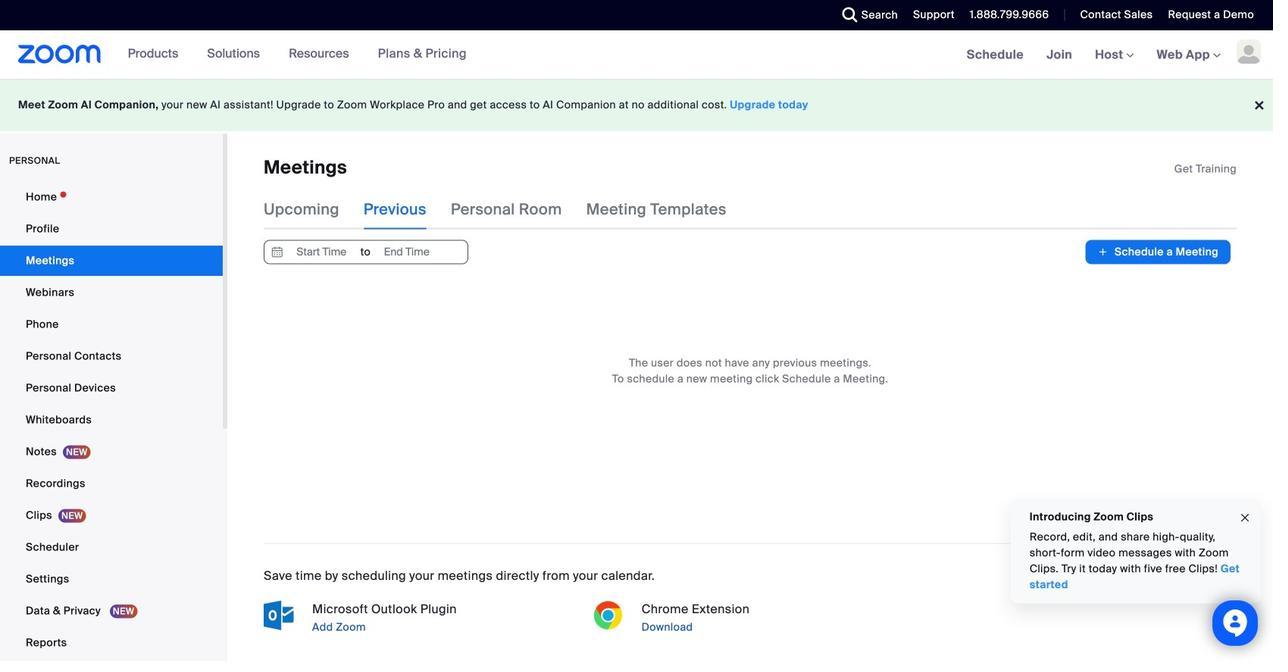 Task type: locate. For each thing, give the bounding box(es) containing it.
footer
[[0, 79, 1274, 131]]

application
[[1175, 162, 1238, 177]]

add image
[[1098, 244, 1109, 260]]

close image
[[1240, 509, 1252, 527]]

Date Range Picker End field
[[372, 241, 442, 263]]

banner
[[0, 30, 1274, 80]]

product information navigation
[[101, 30, 478, 79]]

zoom logo image
[[18, 45, 101, 64]]



Task type: describe. For each thing, give the bounding box(es) containing it.
personal menu menu
[[0, 182, 223, 660]]

profile picture image
[[1238, 39, 1262, 64]]

meetings navigation
[[956, 30, 1274, 80]]

tabs of meeting tab list
[[264, 190, 751, 229]]

Date Range Picker Start field
[[287, 241, 357, 263]]

date image
[[268, 241, 287, 263]]



Task type: vqa. For each thing, say whether or not it's contained in the screenshot.
Tabs of meeting Tab List
yes



